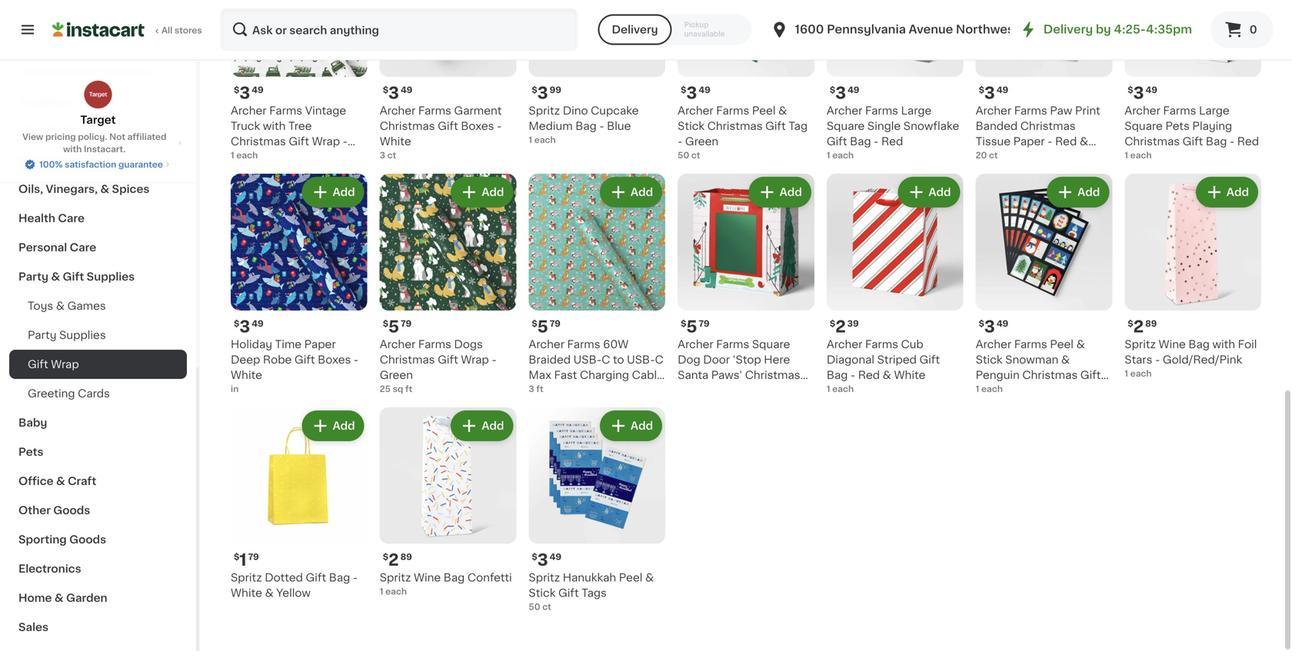 Task type: vqa. For each thing, say whether or not it's contained in the screenshot.
alternatives in the 2 tablespoons chopped fresh cilantro Search alternatives
no



Task type: locate. For each thing, give the bounding box(es) containing it.
bag down playing
[[1206, 137, 1227, 148]]

0 horizontal spatial square
[[752, 340, 790, 351]]

pets inside archer farms large square pets playing christmas gift bag - red 1 each
[[1166, 122, 1190, 133]]

1 horizontal spatial square
[[827, 122, 865, 133]]

- inside archer farms large square pets playing christmas gift bag - red 1 each
[[1230, 137, 1235, 148]]

1 horizontal spatial 89
[[1145, 321, 1157, 329]]

0 vertical spatial tags
[[976, 386, 1001, 397]]

large up snowflake
[[901, 107, 932, 117]]

49 up truck
[[252, 87, 264, 95]]

3 5 from the left
[[537, 320, 548, 336]]

$ for archer farms square dog door 'stop here santa paws' christmas gift bag - pink, red & green
[[681, 321, 686, 329]]

3 for archer farms peel & stick christmas gift tag - green
[[686, 86, 697, 102]]

cards
[[78, 388, 110, 399]]

farms inside archer farms vintage truck with tree christmas gift wrap - cream
[[269, 107, 302, 117]]

pets down baby at left bottom
[[18, 447, 43, 458]]

wrap down vintage
[[312, 137, 340, 148]]

health
[[18, 213, 55, 224]]

add for spritz wine bag with foil stars - gold/red/pink
[[1227, 188, 1249, 199]]

49 up 'archer farms garment christmas gift boxes - white 3 ct'
[[401, 87, 413, 95]]

1 horizontal spatial boxes
[[461, 122, 494, 133]]

ft inside the archer farms dogs christmas gift wrap - green 25 sq ft
[[405, 386, 413, 394]]

oils,
[[18, 184, 43, 195]]

bag down single
[[850, 137, 871, 148]]

archer farms garment christmas gift boxes - white 3 ct
[[380, 107, 502, 161]]

0 horizontal spatial delivery
[[612, 25, 658, 36]]

0 vertical spatial care
[[58, 213, 85, 224]]

spritz for spritz wine bag with foil stars - gold/red/pink 1 each
[[1125, 340, 1156, 351]]

red inside archer farms large square single snowflake gift bag - red 1 each
[[881, 137, 903, 148]]

$ 3 49 up banded
[[979, 86, 1009, 102]]

guarantee
[[118, 160, 163, 169]]

2 horizontal spatial 5
[[686, 320, 697, 336]]

garden
[[66, 593, 107, 604]]

party for party & gift supplies
[[18, 272, 49, 282]]

49 for archer farms peel & stick snowman & penguin christmas gift tags
[[997, 321, 1009, 329]]

archer for archer farms large square pets playing christmas gift bag - red 1 each
[[1125, 107, 1161, 117]]

$ up banded
[[979, 87, 985, 95]]

stick inside spritz hanukkah peel & stick gift tags 50 ct
[[529, 589, 556, 600]]

$ 5 79 up the braided
[[532, 320, 561, 336]]

$ down "search" field at the left top
[[383, 87, 388, 95]]

79 up the braided
[[550, 321, 561, 329]]

1 horizontal spatial c
[[655, 356, 664, 366]]

peel inside spritz hanukkah peel & stick gift tags 50 ct
[[619, 574, 643, 585]]

1 horizontal spatial wrap
[[312, 137, 340, 148]]

1 horizontal spatial wine
[[1159, 340, 1186, 351]]

$ 3 49 for archer farms garment christmas gift boxes - white
[[383, 86, 413, 102]]

archer for archer farms garment christmas gift boxes - white 3 ct
[[380, 107, 416, 117]]

farms for archer farms peel & stick snowman & penguin christmas gift tags
[[1014, 340, 1047, 351]]

ft right sq
[[405, 386, 413, 394]]

c up cable
[[655, 356, 664, 366]]

49 for archer farms paw print banded christmas tissue paper - red & white
[[997, 87, 1009, 95]]

1 vertical spatial boxes
[[318, 356, 351, 366]]

$ for archer farms peel & stick christmas gift tag - green
[[681, 87, 686, 95]]

tags down penguin
[[976, 386, 1001, 397]]

bag up gold/red/pink
[[1189, 340, 1210, 351]]

Search field
[[222, 11, 577, 51]]

49 up archer farms peel & stick christmas gift tag - green 50 ct
[[699, 87, 711, 95]]

0 horizontal spatial $ 2 89
[[383, 553, 412, 570]]

tags inside spritz hanukkah peel & stick gift tags 50 ct
[[582, 589, 607, 600]]

add button for spritz wine bag confetti
[[452, 413, 512, 441]]

add button down tag
[[750, 180, 810, 207]]

0 horizontal spatial wrap
[[51, 359, 79, 370]]

$ left "39"
[[830, 321, 835, 329]]

sales link
[[9, 613, 187, 642]]

archer for archer farms peel & stick snowman & penguin christmas gift tags
[[976, 340, 1012, 351]]

-
[[497, 122, 502, 133], [599, 122, 604, 133], [343, 137, 348, 148], [678, 137, 683, 148], [1048, 137, 1053, 148], [874, 137, 879, 148], [1230, 137, 1235, 148], [354, 356, 359, 366], [492, 356, 497, 366], [1155, 356, 1160, 366], [851, 371, 855, 382], [725, 386, 730, 397], [529, 386, 534, 397], [353, 574, 358, 585]]

add button down archer farms paw print banded christmas tissue paper - red & white
[[1048, 180, 1108, 207]]

1 horizontal spatial 50
[[678, 152, 689, 161]]

1 vertical spatial wine
[[414, 574, 441, 585]]

0 vertical spatial 89
[[1145, 321, 1157, 329]]

0 vertical spatial green
[[685, 137, 719, 148]]

$ 3 49 up 'archer farms garment christmas gift boxes - white 3 ct'
[[383, 86, 413, 102]]

3
[[239, 86, 250, 102], [388, 86, 399, 102], [686, 86, 697, 102], [985, 86, 995, 102], [537, 86, 548, 102], [835, 86, 846, 102], [1134, 86, 1144, 102], [380, 152, 385, 161], [239, 320, 250, 336], [985, 320, 995, 336], [529, 386, 534, 394], [537, 554, 548, 570]]

canned goods & soups
[[18, 67, 151, 78]]

$ 5 79 up dog at the right bottom of page
[[681, 320, 710, 336]]

add button down blue
[[601, 180, 661, 207]]

peel for gift
[[752, 107, 776, 117]]

peel for &
[[1050, 340, 1074, 351]]

1 horizontal spatial 2
[[835, 320, 846, 336]]

$ up truck
[[234, 87, 239, 95]]

0 horizontal spatial large
[[901, 107, 932, 117]]

0 vertical spatial 1 each
[[231, 152, 258, 161]]

christmas
[[380, 122, 435, 133], [707, 122, 763, 133], [1021, 122, 1076, 133], [231, 137, 286, 148], [1125, 137, 1180, 148], [380, 356, 435, 366], [745, 371, 800, 382], [1023, 371, 1078, 382]]

79 for archer farms 60w braided usb-c to usb-c max fast charging cable - white
[[550, 321, 561, 329]]

49 up archer farms large square pets playing christmas gift bag - red 1 each on the right
[[1146, 87, 1158, 95]]

pets
[[1166, 122, 1190, 133], [18, 447, 43, 458]]

$ 3 49 up archer farms large square single snowflake gift bag - red 1 each
[[830, 86, 860, 102]]

2 vertical spatial stick
[[529, 589, 556, 600]]

gift
[[438, 122, 458, 133], [765, 122, 786, 133], [289, 137, 309, 148], [827, 137, 847, 148], [1183, 137, 1203, 148], [63, 272, 84, 282], [295, 356, 315, 366], [438, 356, 458, 366], [920, 356, 940, 366], [28, 359, 48, 370], [1081, 371, 1101, 382], [678, 386, 698, 397], [306, 574, 326, 585], [558, 589, 579, 600]]

2 large from the left
[[1199, 107, 1230, 117]]

1 c from the left
[[602, 356, 610, 366]]

0 horizontal spatial 5
[[388, 320, 399, 336]]

49 up banded
[[997, 87, 1009, 95]]

$ 2 89
[[1128, 320, 1157, 336], [383, 553, 412, 570]]

target link
[[80, 80, 116, 128]]

0 horizontal spatial stick
[[529, 589, 556, 600]]

spritz inside the spritz wine bag with foil stars - gold/red/pink 1 each
[[1125, 340, 1156, 351]]

stick
[[678, 122, 705, 133], [976, 356, 1003, 366], [529, 589, 556, 600]]

care inside 'link'
[[70, 242, 96, 253]]

1 vertical spatial peel
[[1050, 340, 1074, 351]]

$ up spritz dotted gift bag - white & yellow
[[234, 554, 239, 563]]

49
[[252, 87, 264, 95], [401, 87, 413, 95], [699, 87, 711, 95], [997, 87, 1009, 95], [848, 87, 860, 95], [1146, 87, 1158, 95], [252, 321, 264, 329], [997, 321, 1009, 329], [550, 554, 562, 563]]

with left tree on the left of the page
[[263, 122, 286, 133]]

wine up gold/red/pink
[[1159, 340, 1186, 351]]

$ 3 49 up penguin
[[979, 320, 1009, 336]]

foil
[[1238, 340, 1257, 351]]

1600 pennsylvania avenue northwest
[[795, 25, 1019, 36]]

all stores
[[162, 27, 202, 36]]

$ 5 79 for archer farms 60w braided usb-c to usb-c max fast charging cable - white
[[532, 320, 561, 336]]

39
[[847, 321, 859, 329]]

49 for archer farms peel & stick christmas gift tag - green
[[699, 87, 711, 95]]

archer for archer farms vintage truck with tree christmas gift wrap - cream
[[231, 107, 267, 117]]

archer for archer farms cub diagonal striped gift bag - red & white 1 each
[[827, 340, 863, 351]]

1 vertical spatial stick
[[976, 356, 1003, 366]]

christmas inside archer farms vintage truck with tree christmas gift wrap - cream
[[231, 137, 286, 148]]

2 5 from the left
[[686, 320, 697, 336]]

stick inside archer farms peel & stick snowman & penguin christmas gift tags
[[976, 356, 1003, 366]]

49 up spritz hanukkah peel & stick gift tags 50 ct
[[550, 554, 562, 563]]

1 usb- from the left
[[574, 356, 602, 366]]

with left the "foil"
[[1213, 340, 1235, 351]]

wine inside spritz wine bag confetti 1 each
[[414, 574, 441, 585]]

wine for stars
[[1159, 340, 1186, 351]]

large up playing
[[1199, 107, 1230, 117]]

79 for archer farms square dog door 'stop here santa paws' christmas gift bag - pink, red & green
[[699, 321, 710, 329]]

79 up door
[[699, 321, 710, 329]]

each inside archer farms large square single snowflake gift bag - red 1 each
[[832, 152, 854, 161]]

square inside archer farms large square pets playing christmas gift bag - red 1 each
[[1125, 122, 1163, 133]]

0 vertical spatial with
[[263, 122, 286, 133]]

$ for archer farms dogs christmas gift wrap - green
[[383, 321, 388, 329]]

2
[[835, 320, 846, 336], [1134, 320, 1144, 336], [388, 553, 399, 570]]

2 horizontal spatial square
[[1125, 122, 1163, 133]]

party
[[18, 272, 49, 282], [28, 330, 57, 341]]

1 horizontal spatial large
[[1199, 107, 1230, 117]]

$ up dog at the right bottom of page
[[681, 321, 686, 329]]

gift inside archer farms cub diagonal striped gift bag - red & white 1 each
[[920, 356, 940, 366]]

farms
[[269, 107, 302, 117], [418, 107, 451, 117], [716, 107, 749, 117], [1014, 107, 1047, 117], [865, 107, 898, 117], [1163, 107, 1196, 117], [418, 340, 451, 351], [716, 340, 749, 351], [1014, 340, 1047, 351], [567, 340, 600, 351], [865, 340, 898, 351]]

square for gift
[[827, 122, 865, 133]]

each inside spritz wine bag confetti 1 each
[[385, 589, 407, 597]]

1 horizontal spatial 5
[[537, 320, 548, 336]]

0 vertical spatial goods
[[65, 67, 102, 78]]

bag left confetti
[[444, 574, 465, 585]]

breakfast
[[18, 96, 72, 107]]

1 vertical spatial tags
[[582, 589, 607, 600]]

instacart.
[[84, 145, 126, 153]]

49 up holiday
[[252, 321, 264, 329]]

$ 3 49 up archer farms large square pets playing christmas gift bag - red 1 each on the right
[[1128, 86, 1158, 102]]

3 ft
[[529, 386, 544, 394]]

0 horizontal spatial 50
[[529, 604, 540, 613]]

$ 2 89 up stars
[[1128, 320, 1157, 336]]

1 vertical spatial green
[[380, 371, 413, 382]]

fast
[[554, 371, 577, 382]]

$ 5 79 for archer farms dogs christmas gift wrap - green
[[383, 320, 412, 336]]

ct inside 'archer farms garment christmas gift boxes - white 3 ct'
[[387, 152, 396, 161]]

boxes inside 'archer farms garment christmas gift boxes - white 3 ct'
[[461, 122, 494, 133]]

1 5 from the left
[[388, 320, 399, 336]]

stick inside archer farms peel & stick christmas gift tag - green 50 ct
[[678, 122, 705, 133]]

2 vertical spatial with
[[1213, 340, 1235, 351]]

large inside archer farms large square single snowflake gift bag - red 1 each
[[901, 107, 932, 117]]

bag inside spritz dotted gift bag - white & yellow
[[329, 574, 350, 585]]

toys & games link
[[9, 292, 187, 321]]

spritz inside spritz hanukkah peel & stick gift tags 50 ct
[[529, 574, 560, 585]]

farms inside archer farms large square single snowflake gift bag - red 1 each
[[865, 107, 898, 117]]

1 horizontal spatial paper
[[1014, 137, 1045, 148]]

$ down 4:25-
[[1128, 87, 1134, 95]]

spritz inside spritz dino cupcake medium bag - blue 1 each
[[529, 107, 560, 117]]

$ 5 79
[[383, 320, 412, 336], [681, 320, 710, 336], [532, 320, 561, 336]]

with inside the spritz wine bag with foil stars - gold/red/pink 1 each
[[1213, 340, 1235, 351]]

$ up penguin
[[979, 321, 985, 329]]

1 vertical spatial 50
[[529, 604, 540, 613]]

1 horizontal spatial $ 2 89
[[1128, 320, 1157, 336]]

paper
[[1014, 137, 1045, 148], [304, 340, 336, 351]]

add for spritz wine bag confetti
[[482, 422, 504, 433]]

essentials
[[59, 155, 116, 165]]

goods inside sporting goods link
[[69, 535, 106, 545]]

wrap down party supplies
[[51, 359, 79, 370]]

2 vertical spatial peel
[[619, 574, 643, 585]]

stick for snowman
[[976, 356, 1003, 366]]

0
[[1250, 25, 1257, 36]]

$ left 99
[[532, 87, 537, 95]]

1 vertical spatial 1 each
[[976, 386, 1003, 394]]

$ inside $ 3 99
[[532, 87, 537, 95]]

1 $ 5 79 from the left
[[383, 320, 412, 336]]

yellow
[[276, 589, 311, 600]]

add button for archer farms cub diagonal striped gift bag - red & white
[[899, 180, 959, 207]]

wine left confetti
[[414, 574, 441, 585]]

wrap inside the archer farms dogs christmas gift wrap - green 25 sq ft
[[461, 356, 489, 366]]

$ 3 49 for spritz hanukkah peel & stick gift tags
[[532, 554, 562, 570]]

$ up holiday
[[234, 321, 239, 329]]

2 vertical spatial goods
[[69, 535, 106, 545]]

electronics link
[[9, 555, 187, 584]]

add button down cable
[[601, 413, 661, 441]]

add button down playing
[[1197, 180, 1257, 207]]

peel for tags
[[619, 574, 643, 585]]

1 horizontal spatial tags
[[976, 386, 1001, 397]]

add button down holiday time paper deep robe gift boxes - white in
[[303, 413, 363, 441]]

2 vertical spatial green
[[678, 402, 711, 413]]

other
[[18, 505, 51, 516]]

2 horizontal spatial peel
[[1050, 340, 1074, 351]]

1 vertical spatial goods
[[53, 505, 90, 516]]

1 horizontal spatial stick
[[678, 122, 705, 133]]

add button down archer farms vintage truck with tree christmas gift wrap - cream
[[303, 180, 363, 207]]

baking essentials
[[18, 155, 116, 165]]

bag down paws'
[[701, 386, 722, 397]]

& inside spritz dotted gift bag - white & yellow
[[265, 589, 274, 600]]

1 horizontal spatial $ 5 79
[[532, 320, 561, 336]]

peel inside archer farms peel & stick snowman & penguin christmas gift tags
[[1050, 340, 1074, 351]]

2 horizontal spatial 2
[[1134, 320, 1144, 336]]

paw
[[1050, 107, 1073, 117]]

$ 3 49 up truck
[[234, 86, 264, 102]]

0 horizontal spatial usb-
[[574, 356, 602, 366]]

0 vertical spatial $ 2 89
[[1128, 320, 1157, 336]]

1 vertical spatial pets
[[18, 447, 43, 458]]

1 vertical spatial care
[[70, 242, 96, 253]]

sq
[[393, 386, 403, 394]]

christmas inside archer farms peel & stick snowman & penguin christmas gift tags
[[1023, 371, 1078, 382]]

0 horizontal spatial 89
[[400, 554, 412, 563]]

christmas inside the archer farms dogs christmas gift wrap - green 25 sq ft
[[380, 356, 435, 366]]

1 each down truck
[[231, 152, 258, 161]]

bag inside archer farms square dog door 'stop here santa paws' christmas gift bag - pink, red & green
[[701, 386, 722, 397]]

$ up spritz wine bag confetti 1 each at the bottom
[[383, 554, 388, 563]]

$ for archer farms vintage truck with tree christmas gift wrap - cream
[[234, 87, 239, 95]]

archer inside archer farms 60w braided usb-c to usb-c max fast charging cable - white
[[529, 340, 565, 351]]

canned goods & soups link
[[9, 58, 187, 87]]

1 horizontal spatial usb-
[[627, 356, 655, 366]]

$ 2 39
[[830, 320, 859, 336]]

bag down diagonal
[[827, 371, 848, 382]]

$ 3 49 for archer farms peel & stick christmas gift tag - green
[[681, 86, 711, 102]]

large for playing
[[1199, 107, 1230, 117]]

delivery button
[[598, 15, 672, 46]]

archer inside archer farms square dog door 'stop here santa paws' christmas gift bag - pink, red & green
[[678, 340, 714, 351]]

None search field
[[220, 9, 578, 52]]

0 horizontal spatial wine
[[414, 574, 441, 585]]

max
[[529, 371, 551, 382]]

square
[[827, 122, 865, 133], [1125, 122, 1163, 133], [752, 340, 790, 351]]

spritz inside spritz wine bag confetti 1 each
[[380, 574, 411, 585]]

farms for archer farms peel & stick christmas gift tag - green 50 ct
[[716, 107, 749, 117]]

79 up the archer farms dogs christmas gift wrap - green 25 sq ft
[[401, 321, 412, 329]]

square up here
[[752, 340, 790, 351]]

1 horizontal spatial with
[[263, 122, 286, 133]]

$ 5 79 for archer farms square dog door 'stop here santa paws' christmas gift bag - pink, red & green
[[681, 320, 710, 336]]

add button down snowflake
[[899, 180, 959, 207]]

peel inside archer farms peel & stick christmas gift tag - green 50 ct
[[752, 107, 776, 117]]

$ 3 49 for archer farms paw print banded christmas tissue paper - red & white
[[979, 86, 1009, 102]]

goods up electronics link
[[69, 535, 106, 545]]

square inside archer farms large square single snowflake gift bag - red 1 each
[[827, 122, 865, 133]]

archer inside archer farms peel & stick christmas gift tag - green 50 ct
[[678, 107, 714, 117]]

3 for archer farms large square pets playing christmas gift bag - red
[[1134, 86, 1144, 102]]

1 horizontal spatial 1 each
[[976, 386, 1003, 394]]

$ 3 49 up holiday
[[234, 320, 264, 336]]

$ inside $ 2 39
[[830, 321, 835, 329]]

2 for spritz wine bag with foil stars - gold/red/pink
[[1134, 320, 1144, 336]]

$ for archer farms cub diagonal striped gift bag - red & white
[[830, 321, 835, 329]]

$ up spritz hanukkah peel & stick gift tags 50 ct
[[532, 554, 537, 563]]

archer farms vintage truck with tree christmas gift wrap - cream
[[231, 107, 348, 164]]

$ 2 89 up spritz wine bag confetti 1 each at the bottom
[[383, 553, 412, 570]]

1 vertical spatial with
[[63, 145, 82, 153]]

snowman
[[1005, 356, 1059, 366]]

usb- up charging
[[574, 356, 602, 366]]

confetti
[[468, 574, 512, 585]]

0 vertical spatial peel
[[752, 107, 776, 117]]

red inside archer farms square dog door 'stop here santa paws' christmas gift bag - pink, red & green
[[761, 386, 783, 397]]

$ 3 49 for archer farms large square single snowflake gift bag - red
[[830, 86, 860, 102]]

1 horizontal spatial ft
[[536, 386, 544, 394]]

5 up dog at the right bottom of page
[[686, 320, 697, 336]]

farms for archer farms vintage truck with tree christmas gift wrap - cream
[[269, 107, 302, 117]]

3 for spritz hanukkah peel & stick gift tags
[[537, 554, 548, 570]]

89 up spritz wine bag confetti 1 each at the bottom
[[400, 554, 412, 563]]

1 inside spritz dino cupcake medium bag - blue 1 each
[[529, 137, 532, 145]]

farms inside the archer farms dogs christmas gift wrap - green 25 sq ft
[[418, 340, 451, 351]]

farms inside archer farms peel & stick christmas gift tag - green 50 ct
[[716, 107, 749, 117]]

boxes down "garment"
[[461, 122, 494, 133]]

3 for spritz dino cupcake medium bag - blue
[[537, 86, 548, 102]]

3 for archer farms peel & stick snowman & penguin christmas gift tags
[[985, 320, 995, 336]]

party supplies link
[[9, 321, 187, 350]]

add button for archer farms peel & stick snowman & penguin christmas gift tags
[[1048, 180, 1108, 207]]

pennsylvania
[[827, 25, 906, 36]]

cable
[[632, 371, 664, 382]]

49 for archer farms vintage truck with tree christmas gift wrap - cream
[[252, 87, 264, 95]]

1 horizontal spatial pets
[[1166, 122, 1190, 133]]

$ up stars
[[1128, 321, 1134, 329]]

product group
[[231, 175, 367, 396], [380, 175, 516, 396], [529, 175, 665, 397], [678, 175, 814, 413], [827, 175, 963, 396], [976, 175, 1112, 397], [1125, 175, 1261, 381], [231, 409, 367, 602], [380, 409, 516, 599], [529, 409, 665, 615]]

0 vertical spatial wine
[[1159, 340, 1186, 351]]

with up baking essentials
[[63, 145, 82, 153]]

wine inside the spritz wine bag with foil stars - gold/red/pink 1 each
[[1159, 340, 1186, 351]]

2 up stars
[[1134, 320, 1144, 336]]

add button down 'archer farms garment christmas gift boxes - white 3 ct'
[[452, 180, 512, 207]]

2 horizontal spatial with
[[1213, 340, 1235, 351]]

add button down the archer farms dogs christmas gift wrap - green 25 sq ft
[[452, 413, 512, 441]]

$ down pennsylvania on the right of page
[[830, 87, 835, 95]]

c left to
[[602, 356, 610, 366]]

$ 3 49 up archer farms peel & stick christmas gift tag - green 50 ct
[[681, 86, 711, 102]]

1 vertical spatial party
[[28, 330, 57, 341]]

1 each for tags
[[976, 386, 1003, 394]]

$ down service type "group"
[[681, 87, 686, 95]]

peel
[[752, 107, 776, 117], [1050, 340, 1074, 351], [619, 574, 643, 585]]

satisfaction
[[65, 160, 116, 169]]

2 horizontal spatial wrap
[[461, 356, 489, 366]]

0 vertical spatial pets
[[1166, 122, 1190, 133]]

79 for archer farms dogs christmas gift wrap - green
[[401, 321, 412, 329]]

0 horizontal spatial $ 5 79
[[383, 320, 412, 336]]

2 horizontal spatial $ 5 79
[[681, 320, 710, 336]]

$ for holiday time paper deep robe gift boxes - white
[[234, 321, 239, 329]]

0 horizontal spatial c
[[602, 356, 610, 366]]

paper inside archer farms paw print banded christmas tissue paper - red & white
[[1014, 137, 1045, 148]]

0 horizontal spatial 1 each
[[231, 152, 258, 161]]

2 left "39"
[[835, 320, 846, 336]]

care down vinegars,
[[58, 213, 85, 224]]

archer farms dogs christmas gift wrap - green 25 sq ft
[[380, 340, 497, 394]]

usb- up cable
[[627, 356, 655, 366]]

0 horizontal spatial boxes
[[318, 356, 351, 366]]

89 up stars
[[1145, 321, 1157, 329]]

0 vertical spatial boxes
[[461, 122, 494, 133]]

white inside archer farms 60w braided usb-c to usb-c max fast charging cable - white
[[536, 386, 568, 397]]

$ 5 79 up the archer farms dogs christmas gift wrap - green 25 sq ft
[[383, 320, 412, 336]]

- inside the archer farms dogs christmas gift wrap - green 25 sq ft
[[492, 356, 497, 366]]

add button for spritz hanukkah peel & stick gift tags
[[601, 413, 661, 441]]

paper down banded
[[1014, 137, 1045, 148]]

farms for archer farms large square pets playing christmas gift bag - red 1 each
[[1163, 107, 1196, 117]]

farms inside archer farms paw print banded christmas tissue paper - red & white
[[1014, 107, 1047, 117]]

bag right dotted
[[329, 574, 350, 585]]

'stop
[[733, 356, 761, 366]]

supplies
[[87, 272, 135, 282], [59, 330, 106, 341]]

$ up 25
[[383, 321, 388, 329]]

1 vertical spatial 89
[[400, 554, 412, 563]]

breakfast link
[[9, 87, 187, 116]]

- inside archer farms peel & stick christmas gift tag - green 50 ct
[[678, 137, 683, 148]]

pink,
[[732, 386, 758, 397]]

0 horizontal spatial tags
[[582, 589, 607, 600]]

bag inside archer farms large square pets playing christmas gift bag - red 1 each
[[1206, 137, 1227, 148]]

bag down dino
[[576, 122, 597, 133]]

archer
[[231, 107, 267, 117], [380, 107, 416, 117], [678, 107, 714, 117], [976, 107, 1012, 117], [827, 107, 863, 117], [1125, 107, 1161, 117], [380, 340, 416, 351], [678, 340, 714, 351], [976, 340, 1012, 351], [529, 340, 565, 351], [827, 340, 863, 351]]

gift inside 'archer farms garment christmas gift boxes - white 3 ct'
[[438, 122, 458, 133]]

sporting goods link
[[9, 525, 187, 555]]

archer inside archer farms vintage truck with tree christmas gift wrap - cream
[[231, 107, 267, 117]]

5
[[388, 320, 399, 336], [686, 320, 697, 336], [537, 320, 548, 336]]

100%
[[39, 160, 63, 169]]

archer inside archer farms paw print banded christmas tissue paper - red & white
[[976, 107, 1012, 117]]

0 horizontal spatial 2
[[388, 553, 399, 570]]

farms inside archer farms 60w braided usb-c to usb-c max fast charging cable - white
[[567, 340, 600, 351]]

c
[[602, 356, 610, 366], [655, 356, 664, 366]]

sporting
[[18, 535, 67, 545]]

care up the party & gift supplies
[[70, 242, 96, 253]]

square left playing
[[1125, 122, 1163, 133]]

1
[[529, 137, 532, 145], [231, 152, 234, 161], [827, 152, 830, 161], [1125, 152, 1128, 161], [1125, 371, 1128, 379], [976, 386, 979, 394], [827, 386, 830, 394], [239, 553, 247, 570], [380, 589, 383, 597]]

goods up sporting goods
[[53, 505, 90, 516]]

1 large from the left
[[901, 107, 932, 117]]

large inside archer farms large square pets playing christmas gift bag - red 1 each
[[1199, 107, 1230, 117]]

$ 3 49 for archer farms peel & stick snowman & penguin christmas gift tags
[[979, 320, 1009, 336]]

1 vertical spatial paper
[[304, 340, 336, 351]]

1 ft from the left
[[405, 386, 413, 394]]

pets left playing
[[1166, 122, 1190, 133]]

2 horizontal spatial stick
[[976, 356, 1003, 366]]

79 up spritz dotted gift bag - white & yellow
[[248, 554, 259, 563]]

$ for archer farms peel & stick snowman & penguin christmas gift tags
[[979, 321, 985, 329]]

delivery by 4:25-4:35pm
[[1044, 25, 1192, 36]]

0 vertical spatial 50
[[678, 152, 689, 161]]

pricing
[[45, 133, 76, 141]]

paper right time
[[304, 340, 336, 351]]

tags down "hanukkah"
[[582, 589, 607, 600]]

50 inside archer farms peel & stick christmas gift tag - green 50 ct
[[678, 152, 689, 161]]

boxes right robe
[[318, 356, 351, 366]]

0 vertical spatial paper
[[1014, 137, 1045, 148]]

toys
[[28, 301, 53, 312]]

5 for archer farms 60w braided usb-c to usb-c max fast charging cable - white
[[537, 320, 548, 336]]

0 vertical spatial party
[[18, 272, 49, 282]]

add button for spritz dotted gift bag - white & yellow
[[303, 413, 363, 441]]

3 for archer farms garment christmas gift boxes - white
[[388, 86, 399, 102]]

each inside archer farms cub diagonal striped gift bag - red & white 1 each
[[832, 386, 854, 394]]

1 vertical spatial $ 2 89
[[383, 553, 412, 570]]

product group containing 1
[[231, 409, 367, 602]]

1 each down penguin
[[976, 386, 1003, 394]]

supplies down 'games'
[[59, 330, 106, 341]]

1 horizontal spatial delivery
[[1044, 25, 1093, 36]]

party down toys
[[28, 330, 57, 341]]

1 inside the spritz wine bag with foil stars - gold/red/pink 1 each
[[1125, 371, 1128, 379]]

2 $ 5 79 from the left
[[681, 320, 710, 336]]

farms for archer farms dogs christmas gift wrap - green 25 sq ft
[[418, 340, 451, 351]]

archer for archer farms paw print banded christmas tissue paper - red & white
[[976, 107, 1012, 117]]

0 horizontal spatial paper
[[304, 340, 336, 351]]

$ up the braided
[[532, 321, 537, 329]]

0 horizontal spatial with
[[63, 145, 82, 153]]

- inside archer farms vintage truck with tree christmas gift wrap - cream
[[343, 137, 348, 148]]

$ 3 49 up spritz hanukkah peel & stick gift tags 50 ct
[[532, 554, 562, 570]]

white
[[380, 137, 411, 148], [976, 153, 1007, 164], [231, 371, 262, 382], [894, 371, 926, 382], [536, 386, 568, 397], [231, 589, 262, 600]]

1 each for cream
[[231, 152, 258, 161]]

goods inside canned goods & soups link
[[65, 67, 102, 78]]

0 horizontal spatial peel
[[619, 574, 643, 585]]

49 up archer farms large square single snowflake gift bag - red 1 each
[[848, 87, 860, 95]]

1 horizontal spatial peel
[[752, 107, 776, 117]]

3 $ 5 79 from the left
[[532, 320, 561, 336]]

party for party supplies
[[28, 330, 57, 341]]

89
[[1145, 321, 1157, 329], [400, 554, 412, 563]]

$ for spritz wine bag with foil stars - gold/red/pink
[[1128, 321, 1134, 329]]

farms inside archer farms peel & stick snowman & penguin christmas gift tags
[[1014, 340, 1047, 351]]

gift inside spritz hanukkah peel & stick gift tags 50 ct
[[558, 589, 579, 600]]

0 horizontal spatial ft
[[405, 386, 413, 394]]

wrap down dogs
[[461, 356, 489, 366]]

baby link
[[9, 408, 187, 438]]

each inside archer farms large square pets playing christmas gift bag - red 1 each
[[1130, 152, 1152, 161]]

0 vertical spatial stick
[[678, 122, 705, 133]]

0 button
[[1211, 12, 1274, 49]]

ft down max
[[536, 386, 544, 394]]



Task type: describe. For each thing, give the bounding box(es) containing it.
add button for spritz wine bag with foil stars - gold/red/pink
[[1197, 180, 1257, 207]]

1 inside spritz wine bag confetti 1 each
[[380, 589, 383, 597]]

- inside spritz dotted gift bag - white & yellow
[[353, 574, 358, 585]]

medium
[[529, 122, 573, 133]]

3 for holiday time paper deep robe gift boxes - white
[[239, 320, 250, 336]]

northwest
[[956, 25, 1019, 36]]

$ for spritz dino cupcake medium bag - blue
[[532, 87, 537, 95]]

green inside archer farms peel & stick christmas gift tag - green 50 ct
[[685, 137, 719, 148]]

2 c from the left
[[655, 356, 664, 366]]

- inside archer farms paw print banded christmas tissue paper - red & white
[[1048, 137, 1053, 148]]

bag inside archer farms large square single snowflake gift bag - red 1 each
[[850, 137, 871, 148]]

red inside archer farms paw print banded christmas tissue paper - red & white
[[1055, 137, 1077, 148]]

deep
[[231, 356, 260, 366]]

green inside the archer farms dogs christmas gift wrap - green 25 sq ft
[[380, 371, 413, 382]]

time
[[275, 340, 302, 351]]

gift inside archer farms large square single snowflake gift bag - red 1 each
[[827, 137, 847, 148]]

party & gift supplies link
[[9, 262, 187, 292]]

office & craft link
[[9, 467, 187, 496]]

spritz wine bag confetti 1 each
[[380, 574, 512, 597]]

christmas inside archer farms peel & stick christmas gift tag - green 50 ct
[[707, 122, 763, 133]]

farms for archer farms 60w braided usb-c to usb-c max fast charging cable - white
[[567, 340, 600, 351]]

gift inside holiday time paper deep robe gift boxes - white in
[[295, 356, 315, 366]]

4:25-
[[1114, 25, 1146, 36]]

add for archer farms cub diagonal striped gift bag - red & white
[[929, 188, 951, 199]]

each inside the spritz wine bag with foil stars - gold/red/pink 1 each
[[1130, 371, 1152, 379]]

49 for archer farms large square pets playing christmas gift bag - red
[[1146, 87, 1158, 95]]

dog
[[678, 356, 701, 366]]

white inside spritz dotted gift bag - white & yellow
[[231, 589, 262, 600]]

target
[[80, 115, 116, 125]]

1 inside archer farms cub diagonal striped gift bag - red & white 1 each
[[827, 386, 830, 394]]

hanukkah
[[563, 574, 616, 585]]

vintage
[[305, 107, 346, 117]]

archer farms 60w braided usb-c to usb-c max fast charging cable - white
[[529, 340, 664, 397]]

archer for archer farms 60w braided usb-c to usb-c max fast charging cable - white
[[529, 340, 565, 351]]

$ for spritz dotted gift bag - white & yellow
[[234, 554, 239, 563]]

add button for holiday time paper deep robe gift boxes - white
[[303, 180, 363, 207]]

add for spritz hanukkah peel & stick gift tags
[[631, 422, 653, 433]]

household
[[18, 125, 79, 136]]

square inside archer farms square dog door 'stop here santa paws' christmas gift bag - pink, red & green
[[752, 340, 790, 351]]

$ for archer farms 60w braided usb-c to usb-c max fast charging cable - white
[[532, 321, 537, 329]]

christmas inside archer farms paw print banded christmas tissue paper - red & white
[[1021, 122, 1076, 133]]

by
[[1096, 25, 1111, 36]]

add for archer farms 60w braided usb-c to usb-c max fast charging cable - white
[[631, 188, 653, 199]]

spritz hanukkah peel & stick gift tags 50 ct
[[529, 574, 654, 613]]

gold/red/pink
[[1163, 356, 1242, 366]]

all stores link
[[52, 9, 203, 52]]

bag inside spritz wine bag confetti 1 each
[[444, 574, 465, 585]]

- inside the spritz wine bag with foil stars - gold/red/pink 1 each
[[1155, 356, 1160, 366]]

personal care
[[18, 242, 96, 253]]

$ for archer farms large square pets playing christmas gift bag - red
[[1128, 87, 1134, 95]]

3 inside 'archer farms garment christmas gift boxes - white 3 ct'
[[380, 152, 385, 161]]

home
[[18, 593, 52, 604]]

0 vertical spatial supplies
[[87, 272, 135, 282]]

gift wrap link
[[9, 350, 187, 379]]

& inside archer farms paw print banded christmas tissue paper - red & white
[[1080, 137, 1089, 148]]

with inside archer farms vintage truck with tree christmas gift wrap - cream
[[263, 122, 286, 133]]

baby
[[18, 418, 47, 428]]

red inside archer farms large square pets playing christmas gift bag - red 1 each
[[1237, 137, 1259, 148]]

archer farms paw print banded christmas tissue paper - red & white
[[976, 107, 1100, 164]]

care for health care
[[58, 213, 85, 224]]

49 for spritz hanukkah peel & stick gift tags
[[550, 554, 562, 563]]

& inside archer farms peel & stick christmas gift tag - green 50 ct
[[778, 107, 787, 117]]

$ 3 49 for archer farms vintage truck with tree christmas gift wrap - cream
[[234, 86, 264, 102]]

goods for other
[[53, 505, 90, 516]]

farms for archer farms square dog door 'stop here santa paws' christmas gift bag - pink, red & green
[[716, 340, 749, 351]]

archer for archer farms dogs christmas gift wrap - green 25 sq ft
[[380, 340, 416, 351]]

other goods
[[18, 505, 90, 516]]

bag inside archer farms cub diagonal striped gift bag - red & white 1 each
[[827, 371, 848, 382]]

banded
[[976, 122, 1018, 133]]

3 for archer farms vintage truck with tree christmas gift wrap - cream
[[239, 86, 250, 102]]

2 for archer farms cub diagonal striped gift bag - red & white
[[835, 320, 846, 336]]

archer for archer farms square dog door 'stop here santa paws' christmas gift bag - pink, red & green
[[678, 340, 714, 351]]

white inside archer farms cub diagonal striped gift bag - red & white 1 each
[[894, 371, 926, 382]]

add for archer farms dogs christmas gift wrap - green
[[482, 188, 504, 199]]

playing
[[1193, 122, 1232, 133]]

all
[[162, 27, 172, 36]]

0 horizontal spatial pets
[[18, 447, 43, 458]]

with inside view pricing policy. not affiliated with instacart.
[[63, 145, 82, 153]]

2 usb- from the left
[[627, 356, 655, 366]]

spritz wine bag with foil stars - gold/red/pink 1 each
[[1125, 340, 1257, 379]]

gift inside archer farms vintage truck with tree christmas gift wrap - cream
[[289, 137, 309, 148]]

goods for sporting
[[69, 535, 106, 545]]

farms for archer farms cub diagonal striped gift bag - red & white 1 each
[[865, 340, 898, 351]]

3 for archer farms paw print banded christmas tissue paper - red & white
[[985, 86, 995, 102]]

stick for christmas
[[678, 122, 705, 133]]

red inside archer farms cub diagonal striped gift bag - red & white 1 each
[[858, 371, 880, 382]]

60w
[[603, 340, 629, 351]]

5 for archer farms square dog door 'stop here santa paws' christmas gift bag - pink, red & green
[[686, 320, 697, 336]]

cub
[[901, 340, 924, 351]]

to
[[613, 356, 624, 366]]

household link
[[9, 116, 187, 145]]

- inside holiday time paper deep robe gift boxes - white in
[[354, 356, 359, 366]]

wine for each
[[414, 574, 441, 585]]

large for snowflake
[[901, 107, 932, 117]]

- inside archer farms square dog door 'stop here santa paws' christmas gift bag - pink, red & green
[[725, 386, 730, 397]]

archer for archer farms large square single snowflake gift bag - red 1 each
[[827, 107, 863, 117]]

- inside archer farms 60w braided usb-c to usb-c max fast charging cable - white
[[529, 386, 534, 397]]

gift inside archer farms large square pets playing christmas gift bag - red 1 each
[[1183, 137, 1203, 148]]

- inside archer farms large square single snowflake gift bag - red 1 each
[[874, 137, 879, 148]]

49 for archer farms large square single snowflake gift bag - red
[[848, 87, 860, 95]]

$ for spritz wine bag confetti
[[383, 554, 388, 563]]

bag inside the spritz wine bag with foil stars - gold/red/pink 1 each
[[1189, 340, 1210, 351]]

braided
[[529, 356, 571, 366]]

stars
[[1125, 356, 1153, 366]]

christmas inside 'archer farms garment christmas gift boxes - white 3 ct'
[[380, 122, 435, 133]]

& inside archer farms cub diagonal striped gift bag - red & white 1 each
[[883, 371, 891, 382]]

archer farms peel & stick christmas gift tag - green 50 ct
[[678, 107, 808, 161]]

oils, vinegars, & spices
[[18, 184, 150, 195]]

gift inside the archer farms dogs christmas gift wrap - green 25 sq ft
[[438, 356, 458, 366]]

goods for canned
[[65, 67, 102, 78]]

- inside spritz dino cupcake medium bag - blue 1 each
[[599, 122, 604, 133]]

baking
[[18, 155, 57, 165]]

add for holiday time paper deep robe gift boxes - white
[[333, 188, 355, 199]]

spritz for spritz wine bag confetti 1 each
[[380, 574, 411, 585]]

add button for archer farms 60w braided usb-c to usb-c max fast charging cable - white
[[601, 180, 661, 207]]

green inside archer farms square dog door 'stop here santa paws' christmas gift bag - pink, red & green
[[678, 402, 711, 413]]

diagonal
[[827, 356, 875, 366]]

$ for archer farms paw print banded christmas tissue paper - red & white
[[979, 87, 985, 95]]

& inside archer farms square dog door 'stop here santa paws' christmas gift bag - pink, red & green
[[786, 386, 794, 397]]

not
[[109, 133, 125, 141]]

20
[[976, 152, 987, 161]]

$ 3 99
[[532, 86, 561, 102]]

view pricing policy. not affiliated with instacart.
[[22, 133, 166, 153]]

add button for archer farms dogs christmas gift wrap - green
[[452, 180, 512, 207]]

other goods link
[[9, 496, 187, 525]]

gift inside archer farms peel & stick christmas gift tag - green 50 ct
[[765, 122, 786, 133]]

white inside archer farms paw print banded christmas tissue paper - red & white
[[976, 153, 1007, 164]]

49 for archer farms garment christmas gift boxes - white
[[401, 87, 413, 95]]

door
[[703, 356, 730, 366]]

garment
[[454, 107, 502, 117]]

add button for archer farms square dog door 'stop here santa paws' christmas gift bag - pink, red & green
[[750, 180, 810, 207]]

2 ft from the left
[[536, 386, 544, 394]]

gift inside archer farms peel & stick snowman & penguin christmas gift tags
[[1081, 371, 1101, 382]]

spritz for spritz dino cupcake medium bag - blue 1 each
[[529, 107, 560, 117]]

ct inside archer farms peel & stick christmas gift tag - green 50 ct
[[691, 152, 700, 161]]

vinegars,
[[46, 184, 98, 195]]

& inside "link"
[[56, 476, 65, 487]]

$ 2 89 for spritz wine bag with foil stars - gold/red/pink
[[1128, 320, 1157, 336]]

tag
[[789, 122, 808, 133]]

affiliated
[[127, 133, 166, 141]]

personal care link
[[9, 233, 187, 262]]

49 for holiday time paper deep robe gift boxes - white
[[252, 321, 264, 329]]

1 inside archer farms large square pets playing christmas gift bag - red 1 each
[[1125, 152, 1128, 161]]

gift inside spritz dotted gift bag - white & yellow
[[306, 574, 326, 585]]

- inside archer farms cub diagonal striped gift bag - red & white 1 each
[[851, 371, 855, 382]]

add for archer farms square dog door 'stop here santa paws' christmas gift bag - pink, red & green
[[780, 188, 802, 199]]

boxes inside holiday time paper deep robe gift boxes - white in
[[318, 356, 351, 366]]

99
[[550, 87, 561, 95]]

1 inside archer farms large square single snowflake gift bag - red 1 each
[[827, 152, 830, 161]]

truck
[[231, 122, 260, 133]]

service type group
[[598, 15, 752, 46]]

games
[[67, 301, 106, 312]]

ct inside spritz hanukkah peel & stick gift tags 50 ct
[[542, 604, 551, 613]]

$ 3 49 for archer farms large square pets playing christmas gift bag - red
[[1128, 86, 1158, 102]]

farms for archer farms paw print banded christmas tissue paper - red & white
[[1014, 107, 1047, 117]]

gift inside archer farms square dog door 'stop here santa paws' christmas gift bag - pink, red & green
[[678, 386, 698, 397]]

1 vertical spatial supplies
[[59, 330, 106, 341]]

policy.
[[78, 133, 107, 141]]

single
[[868, 122, 901, 133]]

$ 2 89 for spritz wine bag confetti
[[383, 553, 412, 570]]

holiday
[[231, 340, 272, 351]]

100% satisfaction guarantee button
[[24, 155, 172, 171]]

bag inside spritz dino cupcake medium bag - blue 1 each
[[576, 122, 597, 133]]

$ for spritz hanukkah peel & stick gift tags
[[532, 554, 537, 563]]

5 for archer farms dogs christmas gift wrap - green
[[388, 320, 399, 336]]

& inside spritz hanukkah peel & stick gift tags 50 ct
[[645, 574, 654, 585]]

spritz for spritz hanukkah peel & stick gift tags 50 ct
[[529, 574, 560, 585]]

greeting cards
[[28, 388, 110, 399]]

christmas inside archer farms large square pets playing christmas gift bag - red 1 each
[[1125, 137, 1180, 148]]

health care
[[18, 213, 85, 224]]

50 inside spritz hanukkah peel & stick gift tags 50 ct
[[529, 604, 540, 613]]

dotted
[[265, 574, 303, 585]]

1600
[[795, 25, 824, 36]]

white inside 'archer farms garment christmas gift boxes - white 3 ct'
[[380, 137, 411, 148]]

health care link
[[9, 204, 187, 233]]

instacart logo image
[[52, 22, 145, 40]]

view pricing policy. not affiliated with instacart. link
[[12, 131, 184, 155]]

holiday time paper deep robe gift boxes - white in
[[231, 340, 359, 394]]

print
[[1075, 107, 1100, 117]]

3 for archer farms large square single snowflake gift bag - red
[[835, 86, 846, 102]]

tags inside archer farms peel & stick snowman & penguin christmas gift tags
[[976, 386, 1001, 397]]

christmas inside archer farms square dog door 'stop here santa paws' christmas gift bag - pink, red & green
[[745, 371, 800, 382]]

party supplies
[[28, 330, 106, 341]]

greeting cards link
[[9, 379, 187, 408]]

baking essentials link
[[9, 145, 187, 175]]

stick for gift
[[529, 589, 556, 600]]

paper inside holiday time paper deep robe gift boxes - white in
[[304, 340, 336, 351]]

soups
[[116, 67, 151, 78]]

office & craft
[[18, 476, 96, 487]]

view
[[22, 133, 43, 141]]

target logo image
[[83, 80, 113, 109]]

penguin
[[976, 371, 1020, 382]]

care for personal care
[[70, 242, 96, 253]]

home & garden
[[18, 593, 107, 604]]

$ for archer farms garment christmas gift boxes - white
[[383, 87, 388, 95]]

archer for archer farms peel & stick christmas gift tag - green 50 ct
[[678, 107, 714, 117]]

spritz for spritz dotted gift bag - white & yellow
[[231, 574, 262, 585]]

office
[[18, 476, 54, 487]]

each inside spritz dino cupcake medium bag - blue 1 each
[[534, 137, 556, 145]]

- inside 'archer farms garment christmas gift boxes - white 3 ct'
[[497, 122, 502, 133]]

100% satisfaction guarantee
[[39, 160, 163, 169]]

farms for archer farms large square single snowflake gift bag - red 1 each
[[865, 107, 898, 117]]

$ 3 49 for holiday time paper deep robe gift boxes - white
[[234, 320, 264, 336]]

79 for spritz dotted gift bag - white & yellow
[[248, 554, 259, 563]]

delivery for delivery by 4:25-4:35pm
[[1044, 25, 1093, 36]]

paws'
[[711, 371, 742, 382]]

farms for archer farms garment christmas gift boxes - white 3 ct
[[418, 107, 451, 117]]

santa
[[678, 371, 709, 382]]

wrap inside archer farms vintage truck with tree christmas gift wrap - cream
[[312, 137, 340, 148]]

$ for archer farms large square single snowflake gift bag - red
[[830, 87, 835, 95]]

square for christmas
[[1125, 122, 1163, 133]]

89 for each
[[400, 554, 412, 563]]

striped
[[877, 356, 917, 366]]

white inside holiday time paper deep robe gift boxes - white in
[[231, 371, 262, 382]]

4:35pm
[[1146, 25, 1192, 36]]



